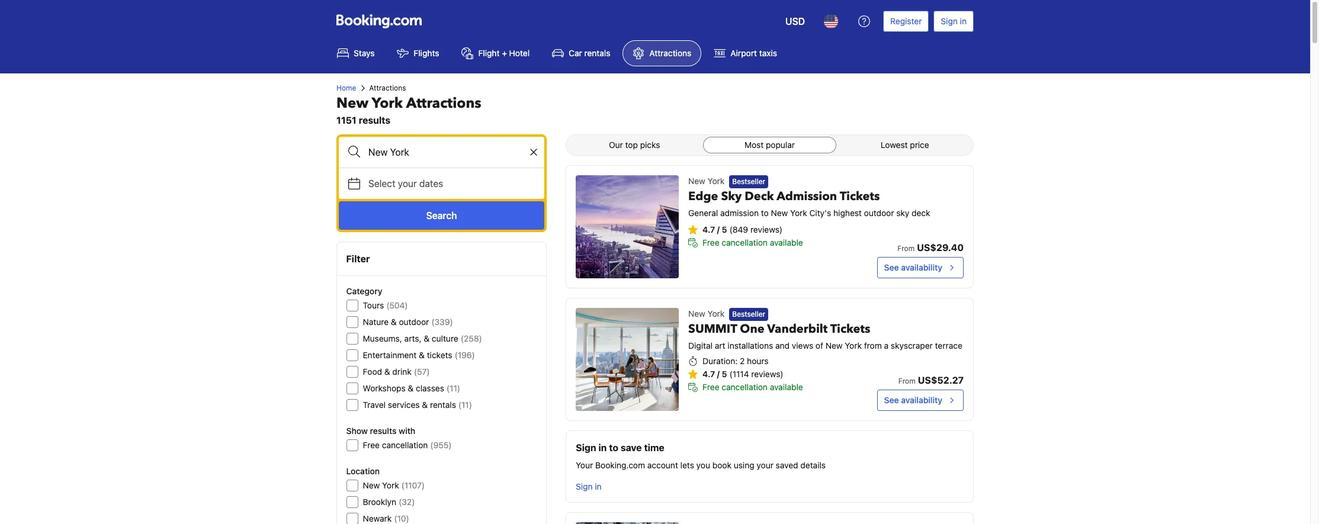 Task type: describe. For each thing, give the bounding box(es) containing it.
culture
[[432, 334, 459, 344]]

attractions link
[[623, 40, 702, 66]]

time
[[644, 443, 665, 453]]

/ for (849
[[717, 225, 720, 235]]

from us$29.40
[[898, 242, 964, 253]]

sky
[[897, 208, 910, 218]]

1 free cancellation available from the top
[[703, 238, 803, 248]]

sign in to save time
[[576, 443, 665, 453]]

with
[[399, 426, 416, 436]]

0 horizontal spatial to
[[609, 443, 619, 453]]

top
[[626, 140, 638, 150]]

outdoor inside edge sky deck admission tickets general admission to new york city's highest outdoor sky deck
[[864, 208, 895, 218]]

food
[[363, 367, 383, 377]]

0 vertical spatial in
[[960, 16, 967, 26]]

museums,
[[363, 334, 403, 344]]

airport taxis
[[731, 48, 778, 58]]

general
[[689, 208, 718, 218]]

& for tickets
[[419, 350, 425, 360]]

stays
[[354, 48, 375, 58]]

lowest
[[881, 140, 908, 150]]

show results with
[[347, 426, 416, 436]]

terrace
[[936, 341, 963, 351]]

using
[[734, 460, 755, 471]]

duration: 2 hours
[[703, 356, 769, 366]]

nature & outdoor (339)
[[363, 317, 454, 327]]

2 vertical spatial cancellation
[[382, 440, 428, 450]]

popular
[[766, 140, 795, 150]]

art
[[715, 341, 726, 351]]

summit one vanderbilt tickets digital art installations and views of new york from a skyscraper terrace
[[689, 321, 963, 351]]

hours
[[747, 356, 769, 366]]

location
[[347, 466, 380, 476]]

0 horizontal spatial outdoor
[[399, 317, 430, 327]]

Where are you going? search field
[[339, 137, 545, 168]]

tours (504)
[[363, 300, 408, 311]]

views
[[792, 341, 814, 351]]

rentals inside "car rentals" link
[[585, 48, 611, 58]]

4.7 for 4.7 / 5 (849 reviews)
[[703, 225, 715, 235]]

edge
[[689, 189, 719, 205]]

search
[[426, 210, 457, 221]]

car rentals
[[569, 48, 611, 58]]

1 available from the top
[[770, 238, 803, 248]]

(339)
[[432, 317, 454, 327]]

& for drink
[[385, 367, 391, 377]]

nature
[[363, 317, 389, 327]]

(955)
[[431, 440, 452, 450]]

/ for (1114
[[717, 369, 720, 379]]

register link
[[884, 11, 929, 32]]

new york for summit
[[689, 309, 725, 319]]

(1114
[[730, 369, 749, 379]]

filter
[[347, 254, 370, 264]]

car rentals link
[[542, 40, 621, 66]]

installations
[[728, 341, 774, 351]]

(32)
[[399, 497, 415, 507]]

stays link
[[327, 40, 385, 66]]

duration:
[[703, 356, 738, 366]]

our top picks
[[609, 140, 660, 150]]

& for outdoor
[[391, 317, 397, 327]]

deck
[[745, 189, 774, 205]]

1 vertical spatial sign
[[576, 443, 597, 453]]

one
[[740, 321, 765, 337]]

york up brooklyn (32)
[[383, 481, 400, 491]]

bestseller for sky
[[733, 177, 766, 186]]

category
[[347, 286, 383, 296]]

results inside new york attractions 1151 results
[[359, 115, 391, 126]]

sign for sign in link to the top
[[941, 16, 958, 26]]

new inside new york attractions 1151 results
[[337, 94, 369, 113]]

brooklyn
[[363, 497, 397, 507]]

see for edge sky deck admission tickets
[[885, 263, 899, 273]]

+
[[502, 48, 507, 58]]

0 horizontal spatial your
[[398, 178, 417, 189]]

tickets inside edge sky deck admission tickets general admission to new york city's highest outdoor sky deck
[[840, 189, 880, 205]]

1 vertical spatial (11)
[[459, 400, 473, 410]]

hotel
[[509, 48, 530, 58]]

flight + hotel
[[479, 48, 530, 58]]

0 vertical spatial sign in link
[[934, 11, 974, 32]]

drink
[[393, 367, 412, 377]]

flight
[[479, 48, 500, 58]]

summit one vanderbilt experience ticket image
[[576, 523, 679, 524]]

see availability for edge sky deck admission tickets
[[885, 263, 943, 273]]

food & drink (57)
[[363, 367, 430, 377]]

flights
[[414, 48, 439, 58]]

tours
[[363, 300, 384, 311]]

museums, arts, & culture (258)
[[363, 334, 483, 344]]

new up summit
[[689, 309, 706, 319]]

highest
[[834, 208, 862, 218]]

york up summit
[[708, 309, 725, 319]]

free cancellation (955)
[[363, 440, 452, 450]]

tickets
[[427, 350, 453, 360]]

admission
[[777, 189, 837, 205]]

search button
[[339, 201, 545, 230]]

from
[[864, 341, 882, 351]]

availability for edge sky deck admission tickets
[[902, 263, 943, 273]]

edge sky deck admission tickets image
[[576, 175, 679, 279]]

flights link
[[387, 40, 449, 66]]

airport
[[731, 48, 757, 58]]

flight + hotel link
[[452, 40, 540, 66]]

you
[[697, 460, 711, 471]]

our
[[609, 140, 623, 150]]

& down classes
[[422, 400, 428, 410]]

2 vertical spatial free
[[363, 440, 380, 450]]

lets
[[681, 460, 694, 471]]

1 vertical spatial rentals
[[431, 400, 457, 410]]

taxis
[[760, 48, 778, 58]]

(849
[[730, 225, 749, 235]]

york inside edge sky deck admission tickets general admission to new york city's highest outdoor sky deck
[[791, 208, 808, 218]]

new york (1107)
[[363, 481, 425, 491]]

1151
[[337, 115, 357, 126]]

see for summit one vanderbilt tickets
[[885, 395, 899, 405]]

5 for (849 reviews)
[[722, 225, 727, 235]]

usd
[[786, 16, 805, 27]]

newark (10)
[[363, 514, 410, 524]]

vanderbilt
[[768, 321, 828, 337]]

new york for edge
[[689, 176, 725, 186]]



Task type: locate. For each thing, give the bounding box(es) containing it.
(11) down (196)
[[459, 400, 473, 410]]

see down from us$29.40
[[885, 263, 899, 273]]

your left dates
[[398, 178, 417, 189]]

see
[[885, 263, 899, 273], [885, 395, 899, 405]]

edge sky deck admission tickets general admission to new york city's highest outdoor sky deck
[[689, 189, 931, 218]]

york right home link
[[372, 94, 403, 113]]

free down show results with
[[363, 440, 380, 450]]

reviews) down the hours
[[752, 369, 784, 379]]

sign in link down your
[[571, 476, 607, 498]]

&
[[391, 317, 397, 327], [424, 334, 430, 344], [419, 350, 425, 360], [385, 367, 391, 377], [408, 383, 414, 394], [422, 400, 428, 410]]

sign in right register
[[941, 16, 967, 26]]

free cancellation available down 4.7 / 5 (849 reviews)
[[703, 238, 803, 248]]

results left with
[[370, 426, 397, 436]]

2 5 from the top
[[722, 369, 727, 379]]

2 see from the top
[[885, 395, 899, 405]]

see availability down from us$29.40
[[885, 263, 943, 273]]

availability down from us$29.40
[[902, 263, 943, 273]]

4.7 down general
[[703, 225, 715, 235]]

from left us$29.40
[[898, 244, 915, 253]]

see availability for summit one vanderbilt tickets
[[885, 395, 943, 405]]

1 vertical spatial availability
[[902, 395, 943, 405]]

booking.com
[[596, 460, 645, 471]]

& left drink
[[385, 367, 391, 377]]

2 vertical spatial in
[[595, 482, 602, 492]]

2 available from the top
[[770, 382, 803, 393]]

home
[[337, 84, 356, 92]]

0 vertical spatial new york
[[689, 176, 725, 186]]

sign in
[[941, 16, 967, 26], [576, 482, 602, 492]]

0 vertical spatial results
[[359, 115, 391, 126]]

available down and
[[770, 382, 803, 393]]

& right arts,
[[424, 334, 430, 344]]

from left us$52.27
[[899, 377, 916, 386]]

availability for summit one vanderbilt tickets
[[902, 395, 943, 405]]

picks
[[640, 140, 660, 150]]

1 5 from the top
[[722, 225, 727, 235]]

results
[[359, 115, 391, 126], [370, 426, 397, 436]]

new down deck
[[771, 208, 788, 218]]

0 vertical spatial to
[[761, 208, 769, 218]]

1 4.7 from the top
[[703, 225, 715, 235]]

4.7 down duration: on the right bottom
[[703, 369, 715, 379]]

2 availability from the top
[[902, 395, 943, 405]]

tickets up from
[[831, 321, 871, 337]]

1 vertical spatial attractions
[[369, 84, 406, 92]]

price
[[910, 140, 930, 150]]

brooklyn (32)
[[363, 497, 415, 507]]

from inside from us$29.40
[[898, 244, 915, 253]]

(11) right classes
[[447, 383, 461, 394]]

in up booking.com
[[599, 443, 607, 453]]

outdoor up arts,
[[399, 317, 430, 327]]

1 vertical spatial in
[[599, 443, 607, 453]]

reviews) for 4.7 / 5 (1114 reviews)
[[752, 369, 784, 379]]

available down edge sky deck admission tickets general admission to new york city's highest outdoor sky deck
[[770, 238, 803, 248]]

your right using
[[757, 460, 774, 471]]

details
[[801, 460, 826, 471]]

2 vertical spatial sign
[[576, 482, 593, 492]]

of
[[816, 341, 824, 351]]

free down general
[[703, 238, 720, 248]]

a
[[885, 341, 889, 351]]

1 vertical spatial reviews)
[[752, 369, 784, 379]]

attractions inside new york attractions 1151 results
[[406, 94, 482, 113]]

home link
[[337, 83, 356, 94]]

book
[[713, 460, 732, 471]]

5 left the (849 on the top right of page
[[722, 225, 727, 235]]

select
[[369, 178, 396, 189]]

sign down your
[[576, 482, 593, 492]]

1 vertical spatial see availability
[[885, 395, 943, 405]]

your
[[576, 460, 593, 471]]

1 vertical spatial tickets
[[831, 321, 871, 337]]

0 vertical spatial see availability
[[885, 263, 943, 273]]

summit one vanderbilt tickets image
[[576, 308, 679, 411]]

to down deck
[[761, 208, 769, 218]]

sign in down your
[[576, 482, 602, 492]]

0 vertical spatial sign
[[941, 16, 958, 26]]

new
[[337, 94, 369, 113], [689, 176, 706, 186], [771, 208, 788, 218], [689, 309, 706, 319], [826, 341, 843, 351], [363, 481, 380, 491]]

0 vertical spatial /
[[717, 225, 720, 235]]

0 vertical spatial rentals
[[585, 48, 611, 58]]

1 vertical spatial your
[[757, 460, 774, 471]]

see availability down from us$52.27
[[885, 395, 943, 405]]

lowest price
[[881, 140, 930, 150]]

tickets
[[840, 189, 880, 205], [831, 321, 871, 337]]

most popular
[[745, 140, 795, 150]]

1 / from the top
[[717, 225, 720, 235]]

travel
[[363, 400, 386, 410]]

& for classes
[[408, 383, 414, 394]]

us$29.40
[[917, 242, 964, 253]]

1 new york from the top
[[689, 176, 725, 186]]

usd button
[[779, 7, 813, 36]]

1 vertical spatial sign in
[[576, 482, 602, 492]]

cancellation down with
[[382, 440, 428, 450]]

register
[[891, 16, 922, 26]]

new up edge
[[689, 176, 706, 186]]

bestseller up one
[[733, 310, 766, 319]]

skyscraper
[[891, 341, 933, 351]]

sign for sign in link to the bottom
[[576, 482, 593, 492]]

2 bestseller from the top
[[733, 310, 766, 319]]

1 bestseller from the top
[[733, 177, 766, 186]]

and
[[776, 341, 790, 351]]

0 vertical spatial (11)
[[447, 383, 461, 394]]

1 horizontal spatial to
[[761, 208, 769, 218]]

2 / from the top
[[717, 369, 720, 379]]

new york up edge
[[689, 176, 725, 186]]

0 vertical spatial 4.7
[[703, 225, 715, 235]]

us$52.27
[[918, 375, 964, 386]]

your booking.com account lets you book using your saved details
[[576, 460, 826, 471]]

1 vertical spatial outdoor
[[399, 317, 430, 327]]

rentals down classes
[[431, 400, 457, 410]]

(1107)
[[402, 481, 425, 491]]

1 horizontal spatial outdoor
[[864, 208, 895, 218]]

from us$52.27
[[899, 375, 964, 386]]

york inside new york attractions 1151 results
[[372, 94, 403, 113]]

york inside the summit one vanderbilt tickets digital art installations and views of new york from a skyscraper terrace
[[845, 341, 862, 351]]

save
[[621, 443, 642, 453]]

new york
[[689, 176, 725, 186], [689, 309, 725, 319]]

entertainment & tickets (196)
[[363, 350, 476, 360]]

free
[[703, 238, 720, 248], [703, 382, 720, 393], [363, 440, 380, 450]]

rentals right the car
[[585, 48, 611, 58]]

1 horizontal spatial rentals
[[585, 48, 611, 58]]

cancellation
[[722, 238, 768, 248], [722, 382, 768, 393], [382, 440, 428, 450]]

tickets up highest
[[840, 189, 880, 205]]

most
[[745, 140, 764, 150]]

0 vertical spatial availability
[[902, 263, 943, 273]]

york up edge
[[708, 176, 725, 186]]

in down booking.com
[[595, 482, 602, 492]]

cancellation down 4.7 / 5 (1114 reviews)
[[722, 382, 768, 393]]

(10)
[[395, 514, 410, 524]]

/ down duration: on the right bottom
[[717, 369, 720, 379]]

& up travel services & rentals (11)
[[408, 383, 414, 394]]

0 vertical spatial attractions
[[650, 48, 692, 58]]

workshops
[[363, 383, 406, 394]]

1 vertical spatial 4.7
[[703, 369, 715, 379]]

to left save
[[609, 443, 619, 453]]

0 vertical spatial free
[[703, 238, 720, 248]]

0 vertical spatial your
[[398, 178, 417, 189]]

5 for (1114 reviews)
[[722, 369, 727, 379]]

1 vertical spatial new york
[[689, 309, 725, 319]]

(196)
[[455, 350, 476, 360]]

1 vertical spatial /
[[717, 369, 720, 379]]

1 vertical spatial sign in link
[[571, 476, 607, 498]]

in right register
[[960, 16, 967, 26]]

0 vertical spatial from
[[898, 244, 915, 253]]

1 vertical spatial free
[[703, 382, 720, 393]]

2 4.7 from the top
[[703, 369, 715, 379]]

reviews) right the (849 on the top right of page
[[751, 225, 783, 235]]

booking.com image
[[337, 14, 422, 28]]

sign right register
[[941, 16, 958, 26]]

tickets inside the summit one vanderbilt tickets digital art installations and views of new york from a skyscraper terrace
[[831, 321, 871, 337]]

new york up summit
[[689, 309, 725, 319]]

york down admission
[[791, 208, 808, 218]]

car
[[569, 48, 582, 58]]

new inside the summit one vanderbilt tickets digital art installations and views of new york from a skyscraper terrace
[[826, 341, 843, 351]]

0 horizontal spatial rentals
[[431, 400, 457, 410]]

0 horizontal spatial sign in
[[576, 482, 602, 492]]

dates
[[420, 178, 443, 189]]

1 vertical spatial available
[[770, 382, 803, 393]]

5 down duration: on the right bottom
[[722, 369, 727, 379]]

show
[[347, 426, 368, 436]]

2 free cancellation available from the top
[[703, 382, 803, 393]]

availability
[[902, 263, 943, 273], [902, 395, 943, 405]]

entertainment
[[363, 350, 417, 360]]

4.7 / 5 (1114 reviews)
[[703, 369, 784, 379]]

1 vertical spatial see
[[885, 395, 899, 405]]

0 vertical spatial outdoor
[[864, 208, 895, 218]]

1 vertical spatial to
[[609, 443, 619, 453]]

select your dates
[[369, 178, 443, 189]]

see down from us$52.27
[[885, 395, 899, 405]]

1 see availability from the top
[[885, 263, 943, 273]]

results right 1151
[[359, 115, 391, 126]]

bestseller up deck
[[733, 177, 766, 186]]

available
[[770, 238, 803, 248], [770, 382, 803, 393]]

0 vertical spatial see
[[885, 263, 899, 273]]

sign
[[941, 16, 958, 26], [576, 443, 597, 453], [576, 482, 593, 492]]

/
[[717, 225, 720, 235], [717, 369, 720, 379]]

0 vertical spatial bestseller
[[733, 177, 766, 186]]

saved
[[776, 460, 799, 471]]

1 horizontal spatial your
[[757, 460, 774, 471]]

to
[[761, 208, 769, 218], [609, 443, 619, 453]]

to inside edge sky deck admission tickets general admission to new york city's highest outdoor sky deck
[[761, 208, 769, 218]]

free down duration: on the right bottom
[[703, 382, 720, 393]]

2
[[740, 356, 745, 366]]

1 vertical spatial from
[[899, 377, 916, 386]]

from
[[898, 244, 915, 253], [899, 377, 916, 386]]

outdoor left sky
[[864, 208, 895, 218]]

services
[[388, 400, 420, 410]]

reviews) for 4.7 / 5 (849 reviews)
[[751, 225, 783, 235]]

0 vertical spatial reviews)
[[751, 225, 783, 235]]

& up (57)
[[419, 350, 425, 360]]

sign in link
[[934, 11, 974, 32], [571, 476, 607, 498]]

1 horizontal spatial sign in link
[[934, 11, 974, 32]]

new right of
[[826, 341, 843, 351]]

1 vertical spatial bestseller
[[733, 310, 766, 319]]

bestseller for one
[[733, 310, 766, 319]]

0 vertical spatial sign in
[[941, 16, 967, 26]]

1 availability from the top
[[902, 263, 943, 273]]

5
[[722, 225, 727, 235], [722, 369, 727, 379]]

outdoor
[[864, 208, 895, 218], [399, 317, 430, 327]]

york left from
[[845, 341, 862, 351]]

new down "home" at the left top of page
[[337, 94, 369, 113]]

1 vertical spatial cancellation
[[722, 382, 768, 393]]

(504)
[[387, 300, 408, 311]]

from for summit one vanderbilt tickets
[[899, 377, 916, 386]]

cancellation down 4.7 / 5 (849 reviews)
[[722, 238, 768, 248]]

new down location
[[363, 481, 380, 491]]

0 vertical spatial cancellation
[[722, 238, 768, 248]]

admission
[[721, 208, 759, 218]]

0 horizontal spatial sign in link
[[571, 476, 607, 498]]

new inside edge sky deck admission tickets general admission to new york city's highest outdoor sky deck
[[771, 208, 788, 218]]

2 vertical spatial attractions
[[406, 94, 482, 113]]

4.7 for 4.7 / 5 (1114 reviews)
[[703, 369, 715, 379]]

0 vertical spatial available
[[770, 238, 803, 248]]

1 horizontal spatial sign in
[[941, 16, 967, 26]]

1 see from the top
[[885, 263, 899, 273]]

sign in link right the register link
[[934, 11, 974, 32]]

1 vertical spatial results
[[370, 426, 397, 436]]

(258)
[[461, 334, 483, 344]]

0 vertical spatial 5
[[722, 225, 727, 235]]

0 vertical spatial tickets
[[840, 189, 880, 205]]

1 vertical spatial free cancellation available
[[703, 382, 803, 393]]

1 vertical spatial 5
[[722, 369, 727, 379]]

& down (504)
[[391, 317, 397, 327]]

deck
[[912, 208, 931, 218]]

free cancellation available down 4.7 / 5 (1114 reviews)
[[703, 382, 803, 393]]

availability down from us$52.27
[[902, 395, 943, 405]]

from for edge sky deck admission tickets
[[898, 244, 915, 253]]

from inside from us$52.27
[[899, 377, 916, 386]]

free cancellation available
[[703, 238, 803, 248], [703, 382, 803, 393]]

/ left the (849 on the top right of page
[[717, 225, 720, 235]]

workshops & classes (11)
[[363, 383, 461, 394]]

2 see availability from the top
[[885, 395, 943, 405]]

4.7 / 5 (849 reviews)
[[703, 225, 783, 235]]

0 vertical spatial free cancellation available
[[703, 238, 803, 248]]

sign up your
[[576, 443, 597, 453]]

2 new york from the top
[[689, 309, 725, 319]]

account
[[648, 460, 678, 471]]



Task type: vqa. For each thing, say whether or not it's contained in the screenshot.
What is there to do at Anaiva Lodge Bora?
no



